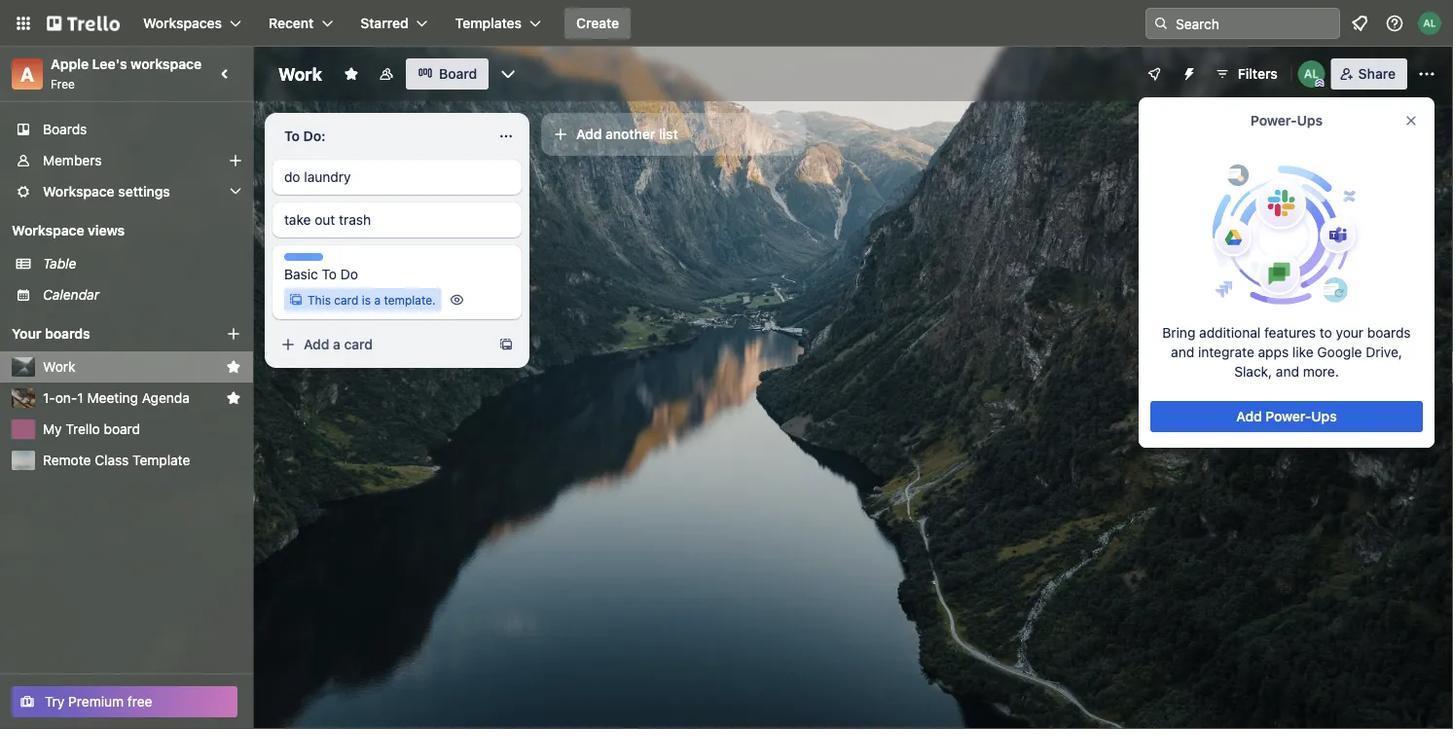 Task type: describe. For each thing, give the bounding box(es) containing it.
a
[[20, 62, 34, 85]]

share
[[1359, 66, 1396, 82]]

workspaces
[[143, 15, 222, 31]]

try
[[45, 694, 65, 710]]

try premium free
[[45, 694, 152, 710]]

0 vertical spatial and
[[1171, 344, 1195, 360]]

out
[[315, 212, 335, 228]]

your
[[1336, 325, 1364, 341]]

create
[[576, 15, 619, 31]]

on-
[[55, 390, 77, 406]]

0 vertical spatial power-
[[1251, 112, 1297, 128]]

bring
[[1163, 325, 1196, 341]]

this member is an admin of this board. image
[[1316, 79, 1325, 88]]

trello
[[66, 421, 100, 437]]

premium
[[68, 694, 124, 710]]

do
[[341, 266, 358, 282]]

ups inside button
[[1312, 408, 1337, 424]]

drive,
[[1366, 344, 1403, 360]]

To Do: text field
[[273, 121, 487, 152]]

starred button
[[349, 8, 440, 39]]

workspace for workspace views
[[12, 222, 84, 238]]

workspace for workspace settings
[[43, 183, 115, 200]]

board
[[104, 421, 140, 437]]

add another list button
[[541, 113, 806, 156]]

my trello board link
[[43, 420, 241, 439]]

Search field
[[1169, 9, 1339, 38]]

1
[[77, 390, 83, 406]]

to do:
[[284, 128, 326, 144]]

take out trash link
[[284, 210, 510, 230]]

settings
[[118, 183, 170, 200]]

a link
[[12, 58, 43, 90]]

star or unstar board image
[[344, 66, 359, 82]]

this card is a template.
[[308, 293, 436, 307]]

templates button
[[444, 8, 553, 39]]

workspaces button
[[131, 8, 253, 39]]

workspace settings
[[43, 183, 170, 200]]

google
[[1317, 344, 1362, 360]]

remote
[[43, 452, 91, 468]]

card inside button
[[344, 336, 373, 352]]

starred icon image for work
[[226, 359, 241, 375]]

workspace views
[[12, 222, 125, 238]]

filters button
[[1209, 58, 1284, 90]]

1 horizontal spatial a
[[374, 293, 381, 307]]

take
[[284, 212, 311, 228]]

do
[[284, 169, 300, 185]]

free
[[51, 77, 75, 91]]

workspace
[[131, 56, 202, 72]]

trash
[[339, 212, 371, 228]]

workspace settings button
[[0, 176, 253, 207]]

workspace navigation collapse icon image
[[212, 60, 239, 88]]

meeting
[[87, 390, 138, 406]]

starred icon image for 1-on-1 meeting agenda
[[226, 390, 241, 406]]

members
[[43, 152, 102, 168]]

my trello board
[[43, 421, 140, 437]]

laundry
[[304, 169, 351, 185]]

templates
[[455, 15, 522, 31]]

this
[[308, 293, 331, 307]]

recent button
[[257, 8, 345, 39]]

template.
[[384, 293, 436, 307]]

lee's
[[92, 56, 127, 72]]

calendar link
[[43, 285, 241, 305]]

boards inside bring additional features to your boards and integrate apps like google drive, slack, and more.
[[1368, 325, 1411, 341]]

0 horizontal spatial boards
[[45, 326, 90, 342]]

basic to do
[[284, 266, 358, 282]]

apple
[[51, 56, 89, 72]]

add for add a card
[[304, 336, 329, 352]]

is
[[362, 293, 371, 307]]

try premium free button
[[12, 686, 238, 717]]

to
[[1320, 325, 1332, 341]]

calendar
[[43, 287, 99, 303]]

agenda
[[142, 390, 190, 406]]

create from template… image
[[498, 337, 514, 352]]

apple lee's workspace free
[[51, 56, 202, 91]]

starred
[[360, 15, 409, 31]]

remote class template link
[[43, 451, 241, 470]]

1 vertical spatial to
[[322, 266, 337, 282]]

class
[[95, 452, 129, 468]]

apps
[[1258, 344, 1289, 360]]

do laundry
[[284, 169, 351, 185]]



Task type: locate. For each thing, give the bounding box(es) containing it.
additional
[[1199, 325, 1261, 341]]

another
[[606, 126, 655, 142]]

add a card
[[304, 336, 373, 352]]

basic
[[284, 266, 318, 282]]

1 vertical spatial and
[[1276, 364, 1300, 380]]

board link
[[406, 58, 489, 90]]

0 horizontal spatial work
[[43, 359, 75, 375]]

boards down calendar
[[45, 326, 90, 342]]

1 vertical spatial add
[[304, 336, 329, 352]]

work button
[[43, 357, 218, 377]]

work inside work text box
[[278, 63, 322, 84]]

add another list
[[576, 126, 678, 142]]

add board image
[[226, 326, 241, 342]]

a inside button
[[333, 336, 341, 352]]

and down bring
[[1171, 344, 1195, 360]]

1 horizontal spatial to
[[322, 266, 337, 282]]

ups
[[1297, 112, 1323, 128], [1312, 408, 1337, 424]]

boards link
[[0, 114, 253, 145]]

add down slack,
[[1237, 408, 1262, 424]]

close popover image
[[1404, 113, 1419, 128]]

work up on-
[[43, 359, 75, 375]]

power ups image
[[1146, 66, 1162, 82]]

open information menu image
[[1385, 14, 1405, 33]]

1-on-1 meeting agenda
[[43, 390, 190, 406]]

slack,
[[1235, 364, 1272, 380]]

0 vertical spatial work
[[278, 63, 322, 84]]

show menu image
[[1417, 64, 1437, 84]]

1 horizontal spatial boards
[[1368, 325, 1411, 341]]

add inside add another list button
[[576, 126, 602, 142]]

card down is
[[344, 336, 373, 352]]

0 horizontal spatial add
[[304, 336, 329, 352]]

add
[[576, 126, 602, 142], [304, 336, 329, 352], [1237, 408, 1262, 424]]

to left do:
[[284, 128, 300, 144]]

add for add another list
[[576, 126, 602, 142]]

no enabled plugins icon image
[[1207, 164, 1367, 307]]

0 vertical spatial to
[[284, 128, 300, 144]]

workspace
[[43, 183, 115, 200], [12, 222, 84, 238]]

back to home image
[[47, 8, 120, 39]]

card
[[334, 293, 359, 307], [344, 336, 373, 352]]

your
[[12, 326, 41, 342]]

workspace inside dropdown button
[[43, 183, 115, 200]]

power- inside button
[[1266, 408, 1312, 424]]

1 vertical spatial apple lee (applelee29) image
[[1298, 60, 1326, 88]]

0 horizontal spatial to
[[284, 128, 300, 144]]

boards up drive,
[[1368, 325, 1411, 341]]

add a card button
[[273, 329, 491, 360]]

like
[[1293, 344, 1314, 360]]

board
[[439, 66, 477, 82]]

to left do
[[322, 266, 337, 282]]

power-
[[1251, 112, 1297, 128], [1266, 408, 1312, 424]]

boards
[[43, 121, 87, 137]]

0 vertical spatial ups
[[1297, 112, 1323, 128]]

do:
[[303, 128, 326, 144]]

0 vertical spatial add
[[576, 126, 602, 142]]

work
[[278, 63, 322, 84], [43, 359, 75, 375]]

basic to do link
[[284, 265, 510, 284]]

your boards with 4 items element
[[12, 322, 197, 346]]

add power-ups button
[[1151, 401, 1423, 432]]

table
[[43, 256, 76, 272]]

my
[[43, 421, 62, 437]]

template
[[132, 452, 190, 468]]

1 horizontal spatial add
[[576, 126, 602, 142]]

recent
[[269, 15, 314, 31]]

0 vertical spatial starred icon image
[[226, 359, 241, 375]]

free
[[127, 694, 152, 710]]

integrate
[[1198, 344, 1255, 360]]

0 vertical spatial card
[[334, 293, 359, 307]]

ups down this member is an admin of this board. icon on the top right of the page
[[1297, 112, 1323, 128]]

create button
[[565, 8, 631, 39]]

work down recent popup button
[[278, 63, 322, 84]]

1 vertical spatial ups
[[1312, 408, 1337, 424]]

1 starred icon image from the top
[[226, 359, 241, 375]]

1 horizontal spatial and
[[1276, 364, 1300, 380]]

customize views image
[[499, 64, 518, 84]]

add power-ups
[[1237, 408, 1337, 424]]

ups down more.
[[1312, 408, 1337, 424]]

Board name text field
[[269, 58, 332, 90]]

2 starred icon image from the top
[[226, 390, 241, 406]]

add for add power-ups
[[1237, 408, 1262, 424]]

bring additional features to your boards and integrate apps like google drive, slack, and more.
[[1163, 325, 1411, 380]]

1-
[[43, 390, 55, 406]]

starred icon image
[[226, 359, 241, 375], [226, 390, 241, 406]]

take out trash
[[284, 212, 371, 228]]

a
[[374, 293, 381, 307], [333, 336, 341, 352]]

primary element
[[0, 0, 1453, 47]]

workspace up table
[[12, 222, 84, 238]]

1-on-1 meeting agenda button
[[43, 388, 218, 408]]

to
[[284, 128, 300, 144], [322, 266, 337, 282]]

apple lee (applelee29) image up power-ups on the top right of the page
[[1298, 60, 1326, 88]]

0 vertical spatial apple lee (applelee29) image
[[1418, 12, 1442, 35]]

features
[[1265, 325, 1316, 341]]

your boards
[[12, 326, 90, 342]]

0 vertical spatial a
[[374, 293, 381, 307]]

add left another
[[576, 126, 602, 142]]

power- down more.
[[1266, 408, 1312, 424]]

1 vertical spatial starred icon image
[[226, 390, 241, 406]]

apple lee's workspace link
[[51, 56, 202, 72]]

0 notifications image
[[1348, 12, 1372, 35]]

card left is
[[334, 293, 359, 307]]

list
[[659, 126, 678, 142]]

0 horizontal spatial a
[[333, 336, 341, 352]]

2 vertical spatial add
[[1237, 408, 1262, 424]]

workspace down members
[[43, 183, 115, 200]]

views
[[88, 222, 125, 238]]

add inside add a card button
[[304, 336, 329, 352]]

to inside text field
[[284, 128, 300, 144]]

a right is
[[374, 293, 381, 307]]

search image
[[1154, 16, 1169, 31]]

more.
[[1303, 364, 1339, 380]]

automation image
[[1174, 58, 1201, 86]]

0 horizontal spatial and
[[1171, 344, 1195, 360]]

boards
[[1368, 325, 1411, 341], [45, 326, 90, 342]]

add inside add power-ups button
[[1237, 408, 1262, 424]]

a down this card is a template.
[[333, 336, 341, 352]]

and down apps
[[1276, 364, 1300, 380]]

apple lee (applelee29) image
[[1418, 12, 1442, 35], [1298, 60, 1326, 88]]

color: blue, title: none image
[[284, 253, 323, 261]]

1 horizontal spatial work
[[278, 63, 322, 84]]

1 vertical spatial card
[[344, 336, 373, 352]]

1 vertical spatial a
[[333, 336, 341, 352]]

power- down filters
[[1251, 112, 1297, 128]]

table link
[[43, 254, 241, 274]]

do laundry link
[[284, 167, 510, 187]]

2 horizontal spatial add
[[1237, 408, 1262, 424]]

0 vertical spatial workspace
[[43, 183, 115, 200]]

add down this on the left of the page
[[304, 336, 329, 352]]

remote class template
[[43, 452, 190, 468]]

1 vertical spatial work
[[43, 359, 75, 375]]

members link
[[0, 145, 253, 176]]

1 vertical spatial power-
[[1266, 408, 1312, 424]]

and
[[1171, 344, 1195, 360], [1276, 364, 1300, 380]]

workspace visible image
[[379, 66, 394, 82]]

filters
[[1238, 66, 1278, 82]]

share button
[[1331, 58, 1408, 90]]

apple lee (applelee29) image right open information menu icon
[[1418, 12, 1442, 35]]

1 vertical spatial workspace
[[12, 222, 84, 238]]

work inside work button
[[43, 359, 75, 375]]

0 horizontal spatial apple lee (applelee29) image
[[1298, 60, 1326, 88]]

power-ups
[[1251, 112, 1323, 128]]

1 horizontal spatial apple lee (applelee29) image
[[1418, 12, 1442, 35]]



Task type: vqa. For each thing, say whether or not it's contained in the screenshot.
the Workspace settings
yes



